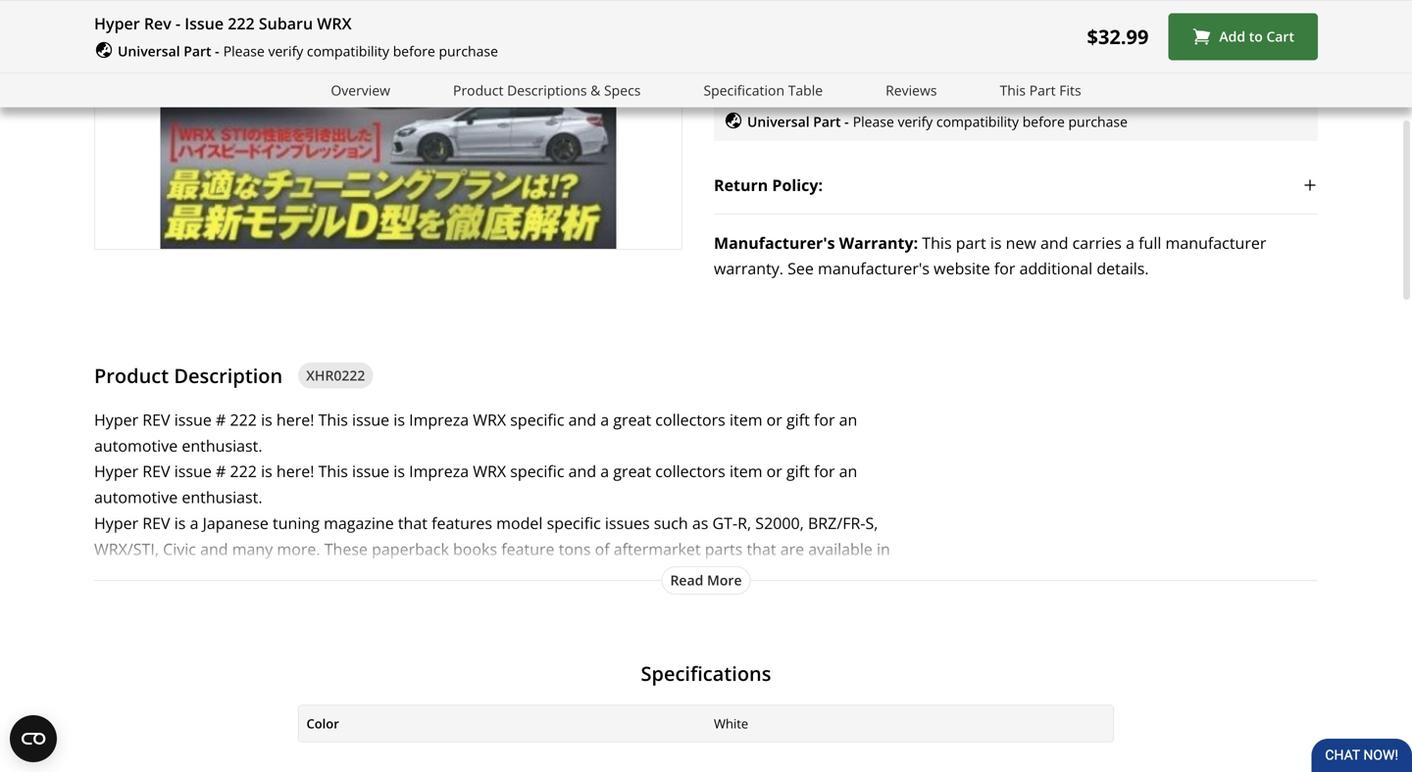 Task type: describe. For each thing, give the bounding box(es) containing it.
aero
[[572, 565, 605, 586]]

show
[[748, 565, 787, 586]]

engine
[[393, 565, 442, 586]]

product for product descriptions & specs
[[453, 81, 504, 99]]

2 vertical spatial specific
[[547, 513, 601, 534]]

2 enthusiast. from the top
[[182, 487, 262, 508]]

are
[[780, 539, 804, 560]]

tons
[[559, 539, 591, 560]]

0 vertical spatial that
[[398, 513, 428, 534]]

this part fits link
[[1000, 79, 1081, 102]]

to inside button
[[1249, 27, 1263, 46]]

0 vertical spatial purchase
[[439, 42, 498, 60]]

website
[[934, 258, 990, 279]]

excellent
[[1094, 14, 1152, 32]]

1 here! from the top
[[276, 409, 314, 430]]

many
[[232, 539, 273, 560]]

1 vertical spatial universal part - please verify compatibility before purchase
[[747, 112, 1128, 131]]

additional
[[1020, 258, 1093, 279]]

gt-
[[713, 513, 738, 534]]

from
[[350, 565, 389, 586]]

this part is new and carries a full manufacturer warranty. see manufacturer's website for additional details.
[[714, 232, 1267, 279]]

cart
[[1267, 27, 1295, 46]]

1 enthusiast. from the top
[[182, 435, 262, 456]]

rated
[[1053, 14, 1091, 32]]

subaru
[[259, 13, 313, 34]]

fits
[[1059, 81, 1081, 99]]

r,
[[738, 513, 751, 534]]

overview link
[[331, 79, 390, 102]]

1 vertical spatial purchase
[[1068, 112, 1128, 131]]

manufacturer
[[1166, 232, 1267, 253]]

0 vertical spatial wrx
[[317, 13, 352, 34]]

the
[[164, 565, 188, 586]]

overview
[[331, 81, 390, 99]]

a inside 'this part is new and carries a full manufacturer warranty. see manufacturer's website for additional details.'
[[1126, 232, 1135, 253]]

2 collectors from the top
[[655, 461, 726, 482]]

manufacturer's warranty:
[[714, 232, 918, 253]]

xhr0222
[[306, 366, 365, 385]]

tuning
[[273, 513, 320, 534]]

features
[[432, 513, 492, 534]]

2 gift from the top
[[787, 461, 810, 482]]

dealer
[[783, 68, 822, 86]]

this up tuning
[[318, 461, 348, 482]]

hyper rev issue # 222 is here!  this issue is impreza wrx specific and a great collectors item or gift for an automotive enthusiast. hyper rev issue # 222 is here!  this issue is impreza wrx specific and a great collectors item or gift for an automotive enthusiast. hyper rev is a japanese tuning magazine that features model specific issues such as gt-r, s2000, brz/fr-s, wrx/sti, civic and many more. these paperback books feature tons of aftermarket parts that are available in japan for the specified application. from engine to suspension to aero parts, these books show it all. this is a great magazine for jdm enthusiasts and collectors.
[[94, 409, 890, 612]]

of inside authorized dealer of hyper rev
[[825, 68, 837, 86]]

more.
[[277, 539, 320, 560]]

suspension
[[465, 565, 549, 586]]

brz/fr-
[[808, 513, 865, 534]]

2 or from the top
[[767, 461, 782, 482]]

1 item from the top
[[730, 409, 763, 430]]

issue down xhr0222
[[352, 409, 389, 430]]

2 vertical spatial great
[[94, 591, 132, 612]]

2 here! from the top
[[276, 461, 314, 482]]

color
[[306, 715, 339, 733]]

2 vertical spatial 222
[[230, 461, 257, 482]]

s2000,
[[755, 513, 804, 534]]

1 vertical spatial wrx
[[473, 409, 506, 430]]

1 or from the top
[[767, 409, 782, 430]]

specification table link
[[704, 79, 823, 102]]

hyper rev - issue 222 subaru wrx
[[94, 13, 352, 34]]

issue up these
[[352, 461, 389, 482]]

1 automotive from the top
[[94, 435, 178, 456]]

warranty:
[[839, 232, 918, 253]]

for inside 'this part is new and carries a full manufacturer warranty. see manufacturer's website for additional details.'
[[994, 258, 1015, 279]]

2 item from the top
[[730, 461, 763, 482]]

specification
[[704, 81, 785, 99]]

1 horizontal spatial that
[[747, 539, 776, 560]]

policy:
[[772, 174, 823, 196]]

civic
[[163, 539, 196, 560]]

warranty.
[[714, 258, 784, 279]]

0 vertical spatial specific
[[510, 409, 564, 430]]

paperback
[[372, 539, 449, 560]]

rated excellent & trusted
[[1053, 14, 1217, 32]]

2 automotive from the top
[[94, 487, 178, 508]]

available
[[808, 539, 873, 560]]

in
[[877, 539, 890, 560]]

read
[[670, 571, 704, 590]]

descriptions
[[507, 81, 587, 99]]

1 horizontal spatial -
[[215, 42, 219, 60]]

part
[[956, 232, 986, 253]]

full
[[1139, 232, 1162, 253]]

0 vertical spatial books
[[453, 539, 497, 560]]

of inside hyper rev issue # 222 is here!  this issue is impreza wrx specific and a great collectors item or gift for an automotive enthusiast. hyper rev issue # 222 is here!  this issue is impreza wrx specific and a great collectors item or gift for an automotive enthusiast. hyper rev is a japanese tuning magazine that features model specific issues such as gt-r, s2000, brz/fr-s, wrx/sti, civic and many more. these paperback books feature tons of aftermarket parts that are available in japan for the specified application. from engine to suspension to aero parts, these books show it all. this is a great magazine for jdm enthusiasts and collectors.
[[595, 539, 610, 560]]

hyper rev link
[[841, 66, 906, 87]]

feature
[[501, 539, 555, 560]]

0 horizontal spatial verify
[[268, 42, 303, 60]]

aftermarket
[[614, 539, 701, 560]]

details.
[[1097, 258, 1149, 279]]

authorized dealer of hyper rev
[[714, 68, 906, 86]]

1 vertical spatial part
[[1029, 81, 1056, 99]]

1 vertical spatial specific
[[510, 461, 564, 482]]

specs
[[604, 81, 641, 99]]

as
[[692, 513, 708, 534]]

such
[[654, 513, 688, 534]]

jdm
[[236, 591, 266, 612]]

1 collectors from the top
[[655, 409, 726, 430]]

this down xhr0222
[[318, 409, 348, 430]]

this part fits
[[1000, 81, 1081, 99]]

product descriptions & specs link
[[453, 79, 641, 102]]

1 horizontal spatial magazine
[[324, 513, 394, 534]]

more
[[707, 571, 742, 590]]

0 horizontal spatial to
[[446, 565, 461, 586]]

description
[[174, 362, 283, 389]]

this inside 'this part is new and carries a full manufacturer warranty. see manufacturer's website for additional details.'
[[922, 232, 952, 253]]

parts,
[[609, 565, 651, 586]]

white
[[714, 715, 748, 733]]

this down available
[[829, 565, 859, 586]]

add
[[1219, 27, 1246, 46]]

0 horizontal spatial before
[[393, 42, 435, 60]]

trusted
[[1168, 14, 1217, 32]]

parts
[[705, 539, 743, 560]]

authorized
[[714, 68, 779, 86]]

hyper inside authorized dealer of hyper rev
[[841, 68, 879, 86]]

manufacturer's
[[714, 232, 835, 253]]

1 vertical spatial great
[[613, 461, 651, 482]]



Task type: locate. For each thing, give the bounding box(es) containing it.
that up show
[[747, 539, 776, 560]]

compatibility down this part fits link
[[937, 112, 1019, 131]]

0 vertical spatial of
[[825, 68, 837, 86]]

0 vertical spatial part
[[184, 42, 211, 60]]

0 vertical spatial rev
[[142, 409, 170, 430]]

product descriptions & specs
[[453, 81, 641, 99]]

0 horizontal spatial magazine
[[136, 591, 207, 612]]

issue down product description
[[174, 409, 212, 430]]

table
[[788, 81, 823, 99]]

2 horizontal spatial part
[[1029, 81, 1056, 99]]

0 vertical spatial enthusiast.
[[182, 435, 262, 456]]

2 impreza from the top
[[409, 461, 469, 482]]

1 vertical spatial that
[[747, 539, 776, 560]]

0 vertical spatial #
[[216, 409, 226, 430]]

1 impreza from the top
[[409, 409, 469, 430]]

books
[[453, 539, 497, 560], [700, 565, 744, 586]]

1 vertical spatial here!
[[276, 461, 314, 482]]

application.
[[262, 565, 346, 586]]

collectors
[[655, 409, 726, 430], [655, 461, 726, 482]]

specific
[[510, 409, 564, 430], [510, 461, 564, 482], [547, 513, 601, 534]]

issue
[[174, 409, 212, 430], [352, 409, 389, 430], [174, 461, 212, 482], [352, 461, 389, 482]]

verify down reviews 'link'
[[898, 112, 933, 131]]

add to cart button
[[1168, 13, 1318, 60]]

1 vertical spatial verify
[[898, 112, 933, 131]]

0 horizontal spatial books
[[453, 539, 497, 560]]

222 right issue
[[228, 13, 255, 34]]

automotive up wrx/sti,
[[94, 487, 178, 508]]

carries
[[1073, 232, 1122, 253]]

1 vertical spatial product
[[94, 362, 169, 389]]

1 horizontal spatial rev
[[883, 68, 906, 86]]

& left 'trusted'
[[1155, 14, 1165, 32]]

1 horizontal spatial compatibility
[[937, 112, 1019, 131]]

to left aero
[[553, 565, 568, 586]]

product
[[453, 81, 504, 99], [94, 362, 169, 389]]

specifications
[[641, 660, 771, 687]]

read more
[[670, 571, 742, 590]]

0 vertical spatial item
[[730, 409, 763, 430]]

0 horizontal spatial -
[[176, 13, 181, 34]]

1 horizontal spatial before
[[1023, 112, 1065, 131]]

return
[[714, 174, 768, 196]]

to right engine
[[446, 565, 461, 586]]

rev inside authorized dealer of hyper rev
[[883, 68, 906, 86]]

1 horizontal spatial purchase
[[1068, 112, 1128, 131]]

manufacturer's
[[818, 258, 930, 279]]

wrx/sti,
[[94, 539, 159, 560]]

open widget image
[[10, 716, 57, 763]]

0 vertical spatial universal
[[118, 42, 180, 60]]

0 vertical spatial great
[[613, 409, 651, 430]]

add to cart
[[1219, 27, 1295, 46]]

1 vertical spatial collectors
[[655, 461, 726, 482]]

1 vertical spatial -
[[215, 42, 219, 60]]

0 horizontal spatial of
[[595, 539, 610, 560]]

part left fits
[[1029, 81, 1056, 99]]

enthusiasts
[[270, 591, 354, 612]]

here! up tuning
[[276, 461, 314, 482]]

# down description at the left of the page
[[216, 409, 226, 430]]

is
[[990, 232, 1002, 253], [261, 409, 272, 430], [394, 409, 405, 430], [261, 461, 272, 482], [394, 461, 405, 482], [174, 513, 186, 534], [863, 565, 874, 586]]

0 horizontal spatial universal part - please verify compatibility before purchase
[[118, 42, 498, 60]]

2 horizontal spatial to
[[1249, 27, 1263, 46]]

it
[[791, 565, 800, 586]]

product left description at the left of the page
[[94, 362, 169, 389]]

2 rev from the top
[[142, 461, 170, 482]]

magazine
[[324, 513, 394, 534], [136, 591, 207, 612]]

1 rev from the top
[[142, 409, 170, 430]]

issues
[[605, 513, 650, 534]]

1 # from the top
[[216, 409, 226, 430]]

universal part - please verify compatibility before purchase
[[118, 42, 498, 60], [747, 112, 1128, 131]]

0 vertical spatial impreza
[[409, 409, 469, 430]]

before
[[393, 42, 435, 60], [1023, 112, 1065, 131]]

see
[[788, 258, 814, 279]]

product description
[[94, 362, 283, 389]]

enthusiast. down description at the left of the page
[[182, 435, 262, 456]]

2 vertical spatial wrx
[[473, 461, 506, 482]]

2 vertical spatial part
[[813, 112, 841, 131]]

- down hyper rev - issue 222 subaru wrx
[[215, 42, 219, 60]]

product left descriptions
[[453, 81, 504, 99]]

0 horizontal spatial universal
[[118, 42, 180, 60]]

2 an from the top
[[839, 461, 858, 482]]

0 vertical spatial collectors
[[655, 409, 726, 430]]

1 horizontal spatial to
[[553, 565, 568, 586]]

0 vertical spatial -
[[176, 13, 181, 34]]

1 horizontal spatial please
[[853, 112, 894, 131]]

0 horizontal spatial &
[[591, 81, 601, 99]]

# up 'japanese'
[[216, 461, 226, 482]]

and
[[1041, 232, 1068, 253], [568, 409, 596, 430], [568, 461, 596, 482], [200, 539, 228, 560], [358, 591, 386, 612]]

model
[[496, 513, 543, 534]]

1 horizontal spatial part
[[813, 112, 841, 131]]

1 vertical spatial #
[[216, 461, 226, 482]]

1 horizontal spatial &
[[1155, 14, 1165, 32]]

rev
[[144, 13, 171, 34], [883, 68, 906, 86]]

issue
[[185, 13, 224, 34]]

1 vertical spatial or
[[767, 461, 782, 482]]

of
[[825, 68, 837, 86], [595, 539, 610, 560]]

1 vertical spatial rev
[[142, 461, 170, 482]]

for
[[994, 258, 1015, 279], [814, 409, 835, 430], [814, 461, 835, 482], [139, 565, 160, 586], [211, 591, 232, 612]]

1 horizontal spatial books
[[700, 565, 744, 586]]

is inside 'this part is new and carries a full manufacturer warranty. see manufacturer's website for additional details.'
[[990, 232, 1002, 253]]

specification table
[[704, 81, 823, 99]]

0 vertical spatial 222
[[228, 13, 255, 34]]

please down hyper rev link
[[853, 112, 894, 131]]

1 vertical spatial please
[[853, 112, 894, 131]]

purchase up product descriptions & specs
[[439, 42, 498, 60]]

0 vertical spatial an
[[839, 409, 858, 430]]

1 horizontal spatial universal part - please verify compatibility before purchase
[[747, 112, 1128, 131]]

1 vertical spatial 222
[[230, 409, 257, 430]]

rev right table
[[883, 68, 906, 86]]

- down hyper rev link
[[845, 112, 849, 131]]

universal part - please verify compatibility before purchase down reviews 'link'
[[747, 112, 1128, 131]]

japanese
[[203, 513, 269, 534]]

- left issue
[[176, 13, 181, 34]]

$32.99
[[1087, 23, 1149, 50]]

1 vertical spatial before
[[1023, 112, 1065, 131]]

to right add
[[1249, 27, 1263, 46]]

great
[[613, 409, 651, 430], [613, 461, 651, 482], [94, 591, 132, 612]]

0 vertical spatial verify
[[268, 42, 303, 60]]

new
[[1006, 232, 1036, 253]]

hyper
[[94, 13, 140, 34], [841, 68, 879, 86], [94, 409, 138, 430], [94, 461, 138, 482], [94, 513, 138, 534]]

& for excellent
[[1155, 14, 1165, 32]]

0 horizontal spatial product
[[94, 362, 169, 389]]

all.
[[804, 565, 825, 586]]

& left specs
[[591, 81, 601, 99]]

return policy:
[[714, 174, 823, 196]]

this
[[1000, 81, 1026, 99], [922, 232, 952, 253], [318, 409, 348, 430], [318, 461, 348, 482], [829, 565, 859, 586]]

books down parts in the bottom of the page
[[700, 565, 744, 586]]

2 # from the top
[[216, 461, 226, 482]]

1 vertical spatial &
[[591, 81, 601, 99]]

1 vertical spatial impreza
[[409, 461, 469, 482]]

xhr0222   -   hyper rev - issue 222 impreza wrx no.13, image
[[95, 0, 682, 249]]

0 horizontal spatial please
[[223, 42, 265, 60]]

s,
[[865, 513, 878, 534]]

2 horizontal spatial -
[[845, 112, 849, 131]]

of right table
[[825, 68, 837, 86]]

this left fits
[[1000, 81, 1026, 99]]

0 vertical spatial product
[[453, 81, 504, 99]]

rev left issue
[[144, 13, 171, 34]]

part down issue
[[184, 42, 211, 60]]

verify down subaru
[[268, 42, 303, 60]]

1 vertical spatial rev
[[883, 68, 906, 86]]

1 vertical spatial an
[[839, 461, 858, 482]]

purchase down fits
[[1068, 112, 1128, 131]]

a
[[1126, 232, 1135, 253], [600, 409, 609, 430], [600, 461, 609, 482], [190, 513, 199, 534], [878, 565, 887, 586]]

222 for subaru
[[228, 13, 255, 34]]

an
[[839, 409, 858, 430], [839, 461, 858, 482]]

1 vertical spatial books
[[700, 565, 744, 586]]

these
[[324, 539, 368, 560]]

1 vertical spatial universal
[[747, 112, 810, 131]]

0 horizontal spatial that
[[398, 513, 428, 534]]

and inside 'this part is new and carries a full manufacturer warranty. see manufacturer's website for additional details.'
[[1041, 232, 1068, 253]]

purchase
[[439, 42, 498, 60], [1068, 112, 1128, 131]]

1 horizontal spatial verify
[[898, 112, 933, 131]]

1 vertical spatial of
[[595, 539, 610, 560]]

0 vertical spatial magazine
[[324, 513, 394, 534]]

specified
[[192, 565, 257, 586]]

-
[[176, 13, 181, 34], [215, 42, 219, 60], [845, 112, 849, 131]]

automotive down product description
[[94, 435, 178, 456]]

collectors.
[[390, 591, 464, 612]]

1 horizontal spatial universal
[[747, 112, 810, 131]]

1 vertical spatial item
[[730, 461, 763, 482]]

0 horizontal spatial part
[[184, 42, 211, 60]]

enthusiast. up 'japanese'
[[182, 487, 262, 508]]

japan
[[94, 565, 135, 586]]

of right tons
[[595, 539, 610, 560]]

0 vertical spatial gift
[[787, 409, 810, 430]]

that up paperback
[[398, 513, 428, 534]]

0 vertical spatial universal part - please verify compatibility before purchase
[[118, 42, 498, 60]]

1 vertical spatial compatibility
[[937, 112, 1019, 131]]

magazine down the
[[136, 591, 207, 612]]

& for descriptions
[[591, 81, 601, 99]]

0 vertical spatial rev
[[144, 13, 171, 34]]

here! down xhr0222
[[276, 409, 314, 430]]

here!
[[276, 409, 314, 430], [276, 461, 314, 482]]

part down table
[[813, 112, 841, 131]]

2 vertical spatial -
[[845, 112, 849, 131]]

0 vertical spatial before
[[393, 42, 435, 60]]

0 horizontal spatial compatibility
[[307, 42, 389, 60]]

1 vertical spatial gift
[[787, 461, 810, 482]]

0 vertical spatial please
[[223, 42, 265, 60]]

0 vertical spatial here!
[[276, 409, 314, 430]]

3 rev from the top
[[142, 513, 170, 534]]

1 horizontal spatial of
[[825, 68, 837, 86]]

reviews link
[[886, 79, 937, 102]]

0 vertical spatial compatibility
[[307, 42, 389, 60]]

this left part
[[922, 232, 952, 253]]

enthusiast.
[[182, 435, 262, 456], [182, 487, 262, 508]]

issue up 'japanese'
[[174, 461, 212, 482]]

222 for is
[[230, 409, 257, 430]]

universal down specification table link
[[747, 112, 810, 131]]

222 down description at the left of the page
[[230, 409, 257, 430]]

&
[[1155, 14, 1165, 32], [591, 81, 601, 99]]

reviews
[[886, 81, 937, 99]]

product for product description
[[94, 362, 169, 389]]

part
[[184, 42, 211, 60], [1029, 81, 1056, 99], [813, 112, 841, 131]]

222 up 'japanese'
[[230, 461, 257, 482]]

universal part - please verify compatibility before purchase down subaru
[[118, 42, 498, 60]]

1 gift from the top
[[787, 409, 810, 430]]

#
[[216, 409, 226, 430], [216, 461, 226, 482]]

magazine up these
[[324, 513, 394, 534]]

rev
[[142, 409, 170, 430], [142, 461, 170, 482], [142, 513, 170, 534]]

verify
[[268, 42, 303, 60], [898, 112, 933, 131]]

1 vertical spatial magazine
[[136, 591, 207, 612]]

0 horizontal spatial purchase
[[439, 42, 498, 60]]

or
[[767, 409, 782, 430], [767, 461, 782, 482]]

these
[[655, 565, 696, 586]]

please down hyper rev - issue 222 subaru wrx
[[223, 42, 265, 60]]

universal down hyper rev - issue 222 subaru wrx
[[118, 42, 180, 60]]

1 an from the top
[[839, 409, 858, 430]]

books down features
[[453, 539, 497, 560]]

0 vertical spatial or
[[767, 409, 782, 430]]

2 vertical spatial rev
[[142, 513, 170, 534]]

0 vertical spatial &
[[1155, 14, 1165, 32]]

compatibility up the overview
[[307, 42, 389, 60]]



Task type: vqa. For each thing, say whether or not it's contained in the screenshot.
the right Planted
no



